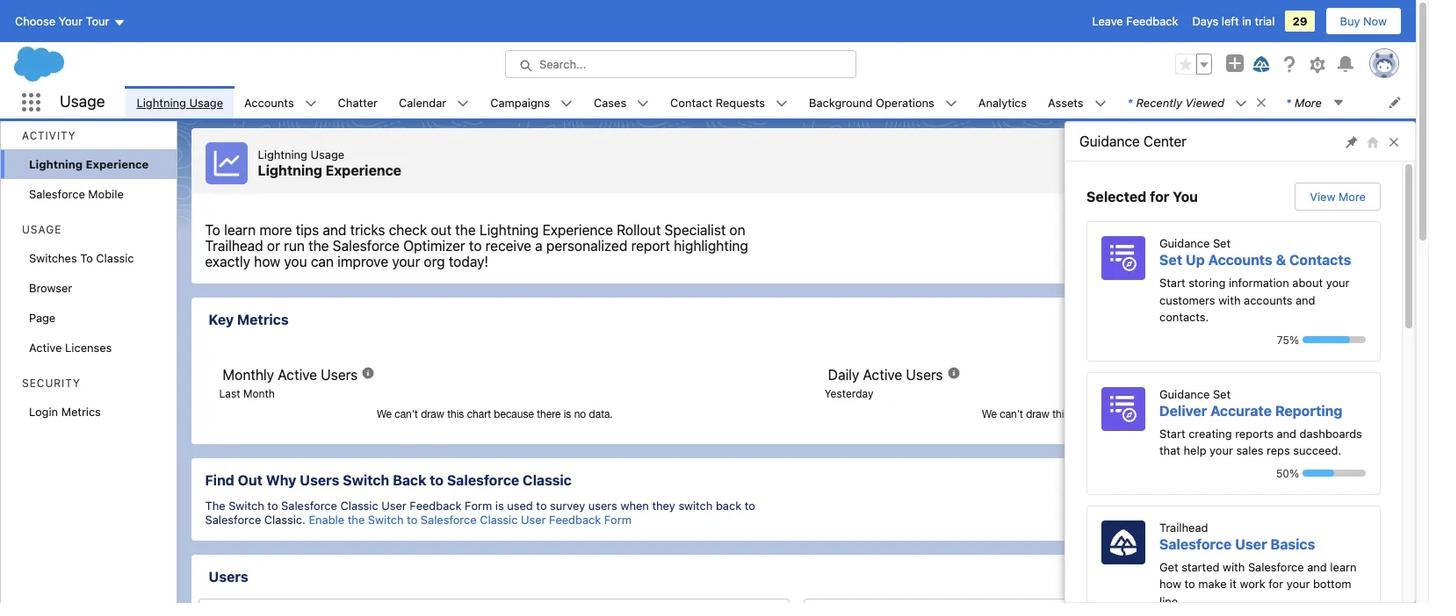 Task type: locate. For each thing, give the bounding box(es) containing it.
salesforce right tips
[[333, 238, 400, 254]]

set for set
[[1214, 236, 1231, 250]]

2 horizontal spatial the
[[455, 222, 476, 238]]

salesforce up up
[[1185, 222, 1241, 236]]

2 vertical spatial guidance
[[1160, 387, 1210, 401]]

text default image inside accounts list item
[[305, 97, 317, 110]]

creating
[[1189, 427, 1233, 441]]

learn inside to learn more tips and tricks check out the lightning experience rollout specialist on trailhead or run the                      salesforce optimizer to receive a personalized report highlighting exactly how you can improve your org today!
[[224, 222, 256, 238]]

active
[[29, 341, 62, 355], [278, 367, 317, 383], [863, 367, 903, 383]]

for left you
[[1150, 189, 1170, 205]]

guidance up up
[[1160, 236, 1210, 250]]

1 vertical spatial optimizer
[[404, 238, 466, 254]]

or
[[267, 238, 280, 254]]

metrics right key
[[237, 312, 289, 328]]

0 vertical spatial optimizer
[[1244, 222, 1296, 236]]

to down why
[[267, 499, 278, 513]]

0 horizontal spatial accounts
[[244, 95, 294, 109]]

and down about
[[1296, 293, 1316, 307]]

2 vertical spatial set
[[1214, 387, 1231, 401]]

optimizer
[[1244, 222, 1296, 236], [404, 238, 466, 254]]

text default image
[[1256, 96, 1268, 109], [637, 97, 650, 110], [776, 97, 788, 110]]

form left they
[[604, 513, 632, 527]]

to right the back
[[745, 499, 756, 513]]

for inside trailhead salesforce user basics get started with salesforce and learn how to make it work for your bottom line.
[[1269, 577, 1284, 591]]

experience
[[86, 157, 149, 171], [326, 163, 402, 178], [543, 222, 613, 238]]

login
[[29, 405, 58, 419]]

set left up
[[1160, 252, 1183, 268]]

0 vertical spatial set
[[1214, 236, 1231, 250]]

to inside to learn more tips and tricks check out the lightning experience rollout specialist on trailhead or run the                      salesforce optimizer to receive a personalized report highlighting exactly how you can improve your org today!
[[469, 238, 482, 254]]

calendar
[[399, 95, 447, 109]]

&
[[1276, 252, 1287, 268]]

2 horizontal spatial active
[[863, 367, 903, 383]]

specialist
[[665, 222, 726, 238]]

enable
[[309, 513, 345, 527]]

0 vertical spatial learn
[[224, 222, 256, 238]]

salesforce
[[29, 187, 85, 201], [1185, 222, 1241, 236], [333, 238, 400, 254], [447, 473, 520, 489], [281, 499, 337, 513], [205, 513, 261, 527], [421, 513, 477, 527], [1160, 537, 1232, 552], [1249, 560, 1305, 574]]

the right run
[[309, 238, 329, 254]]

list item
[[1117, 86, 1276, 119]]

text default image right viewed
[[1256, 96, 1268, 109]]

the switch to salesforce classic user feedback form is used to survey users when they switch back to salesforce classic.
[[205, 499, 756, 527]]

switch down find out why users switch back to salesforce classic
[[368, 513, 404, 527]]

bottom
[[1314, 577, 1352, 591]]

start inside guidance set set up accounts & contacts start storing information about your customers with accounts and contacts.
[[1160, 276, 1186, 290]]

0 vertical spatial for
[[1150, 189, 1170, 205]]

for
[[1150, 189, 1170, 205], [1269, 577, 1284, 591]]

the right enable
[[348, 513, 365, 527]]

choose your tour
[[15, 14, 109, 28]]

1 vertical spatial learn
[[1331, 560, 1357, 574]]

lightning usage logo image
[[205, 142, 247, 185]]

usage up activity
[[60, 92, 105, 111]]

0 horizontal spatial active
[[29, 341, 62, 355]]

1 horizontal spatial trailhead
[[1160, 521, 1209, 535]]

0 horizontal spatial metrics
[[61, 405, 101, 419]]

days left in trial
[[1193, 14, 1276, 28]]

text default image right requests
[[776, 97, 788, 110]]

usage inside list
[[189, 95, 223, 109]]

sales
[[1237, 444, 1264, 458]]

selected for you
[[1087, 189, 1199, 205]]

accounts inside list item
[[244, 95, 294, 109]]

to right the used
[[536, 499, 547, 513]]

0 vertical spatial guidance
[[1080, 134, 1141, 149]]

salesforce inside to learn more tips and tricks check out the lightning experience rollout specialist on trailhead or run the                      salesforce optimizer to receive a personalized report highlighting exactly how you can improve your org today!
[[333, 238, 400, 254]]

optimizer inside to learn more tips and tricks check out the lightning experience rollout specialist on trailhead or run the                      salesforce optimizer to receive a personalized report highlighting exactly how you can improve your org today!
[[404, 238, 466, 254]]

set up accurate
[[1214, 387, 1231, 401]]

active right monthly
[[278, 367, 317, 383]]

how up the line.
[[1160, 577, 1182, 591]]

deliver accurate reporting button
[[1160, 403, 1343, 419]]

1 horizontal spatial feedback
[[549, 513, 601, 527]]

experience left rollout
[[543, 222, 613, 238]]

1 horizontal spatial metrics
[[237, 312, 289, 328]]

1 vertical spatial to
[[80, 251, 93, 265]]

active down "page"
[[29, 341, 62, 355]]

salesforce up started
[[1160, 537, 1232, 552]]

form
[[465, 499, 492, 513], [604, 513, 632, 527]]

0 horizontal spatial optimizer
[[404, 238, 466, 254]]

lightning usage
[[137, 95, 223, 109]]

2 horizontal spatial experience
[[543, 222, 613, 238]]

1 horizontal spatial optimizer
[[1244, 222, 1296, 236]]

1 text default image from the left
[[305, 97, 317, 110]]

list
[[126, 86, 1417, 119]]

the right out
[[455, 222, 476, 238]]

form left is
[[465, 499, 492, 513]]

and right tips
[[323, 222, 347, 238]]

1 progress bar progress bar from the top
[[1303, 337, 1367, 344]]

0 horizontal spatial form
[[465, 499, 492, 513]]

guidance for guidance set set up accounts & contacts start storing information about your customers with accounts and contacts.
[[1160, 236, 1210, 250]]

and inside guidance set set up accounts & contacts start storing information about your customers with accounts and contacts.
[[1296, 293, 1316, 307]]

your left bottom
[[1287, 577, 1311, 591]]

optimizer inside 'link'
[[1244, 222, 1296, 236]]

1 horizontal spatial the
[[348, 513, 365, 527]]

search...
[[540, 57, 587, 71]]

to left receive
[[469, 238, 482, 254]]

selected
[[1087, 189, 1147, 205]]

monthly active users
[[223, 367, 358, 383]]

guidance set set up accounts & contacts start storing information about your customers with accounts and contacts.
[[1160, 236, 1352, 324]]

0 horizontal spatial text default image
[[305, 97, 317, 110]]

more
[[1339, 190, 1367, 204]]

about
[[1293, 276, 1324, 290]]

receive
[[486, 238, 532, 254]]

0 vertical spatial how
[[254, 254, 281, 270]]

start inside guidance set deliver accurate reporting start creating reports and dashboards that help your sales reps succeed.
[[1160, 427, 1186, 441]]

campaigns
[[491, 95, 550, 109]]

to right switches
[[80, 251, 93, 265]]

2 horizontal spatial feedback
[[1127, 14, 1179, 28]]

the
[[205, 499, 225, 513]]

requests
[[716, 95, 765, 109]]

and
[[323, 222, 347, 238], [1296, 293, 1316, 307], [1277, 427, 1297, 441], [1308, 560, 1328, 574]]

active up yesterday
[[863, 367, 903, 383]]

0 vertical spatial to
[[205, 222, 220, 238]]

2 start from the top
[[1160, 427, 1186, 441]]

background operations
[[809, 95, 935, 109]]

your
[[392, 254, 420, 270], [1327, 276, 1350, 290], [1210, 444, 1234, 458], [1287, 577, 1311, 591]]

text default image right calendar
[[457, 97, 470, 110]]

to down started
[[1185, 577, 1196, 591]]

and up bottom
[[1308, 560, 1328, 574]]

a
[[535, 238, 543, 254]]

start up customers in the right of the page
[[1160, 276, 1186, 290]]

that
[[1160, 444, 1181, 458]]

campaigns list item
[[480, 86, 584, 119]]

experience up mobile
[[86, 157, 149, 171]]

0 vertical spatial with
[[1219, 293, 1241, 307]]

1 horizontal spatial learn
[[1331, 560, 1357, 574]]

1 vertical spatial how
[[1160, 577, 1182, 591]]

0 vertical spatial metrics
[[237, 312, 289, 328]]

1 vertical spatial trailhead
[[1160, 521, 1209, 535]]

guidance for guidance center
[[1080, 134, 1141, 149]]

feedback right the used
[[549, 513, 601, 527]]

rollout
[[617, 222, 661, 238]]

trailhead up get
[[1160, 521, 1209, 535]]

0 horizontal spatial learn
[[224, 222, 256, 238]]

you
[[1173, 189, 1199, 205]]

and up reps
[[1277, 427, 1297, 441]]

text default image for cases
[[637, 97, 650, 110]]

active for monthly active users
[[278, 367, 317, 383]]

group
[[1176, 54, 1213, 75]]

how inside trailhead salesforce user basics get started with salesforce and learn how to make it work for your bottom line.
[[1160, 577, 1182, 591]]

2 horizontal spatial user
[[1236, 537, 1268, 552]]

switches
[[29, 251, 77, 265]]

your inside guidance set deliver accurate reporting start creating reports and dashboards that help your sales reps succeed.
[[1210, 444, 1234, 458]]

key
[[209, 312, 234, 328]]

trailhead left or
[[205, 238, 263, 254]]

with down storing
[[1219, 293, 1241, 307]]

chatter
[[338, 95, 378, 109]]

learn up exactly
[[224, 222, 256, 238]]

metrics right login
[[61, 405, 101, 419]]

lightning usage lightning experience
[[258, 148, 402, 178]]

1 horizontal spatial for
[[1269, 577, 1284, 591]]

0 horizontal spatial to
[[80, 251, 93, 265]]

salesforce down the basics
[[1249, 560, 1305, 574]]

1 vertical spatial guidance
[[1160, 236, 1210, 250]]

to up exactly
[[205, 222, 220, 238]]

usage left "accounts" link
[[189, 95, 223, 109]]

1 horizontal spatial experience
[[326, 163, 402, 178]]

2 text default image from the left
[[457, 97, 470, 110]]

text default image right cases
[[637, 97, 650, 110]]

with up it
[[1223, 560, 1246, 574]]

0 horizontal spatial feedback
[[410, 499, 462, 513]]

your inside guidance set set up accounts & contacts start storing information about your customers with accounts and contacts.
[[1327, 276, 1350, 290]]

text default image for accounts
[[305, 97, 317, 110]]

set up set up accounts & contacts button
[[1214, 236, 1231, 250]]

2 progress bar progress bar from the top
[[1303, 470, 1367, 477]]

salesforce inside run salesforce optimizer 'link'
[[1185, 222, 1241, 236]]

with inside trailhead salesforce user basics get started with salesforce and learn how to make it work for your bottom line.
[[1223, 560, 1246, 574]]

experience up tricks
[[326, 163, 402, 178]]

feedback right leave
[[1127, 14, 1179, 28]]

text default image down 'search...'
[[561, 97, 573, 110]]

user right is
[[521, 513, 546, 527]]

and inside to learn more tips and tricks check out the lightning experience rollout specialist on trailhead or run the                      salesforce optimizer to receive a personalized report highlighting exactly how you can improve your org today!
[[323, 222, 347, 238]]

up
[[1186, 252, 1206, 268]]

your inside to learn more tips and tricks check out the lightning experience rollout specialist on trailhead or run the                      salesforce optimizer to receive a personalized report highlighting exactly how you can improve your org today!
[[392, 254, 420, 270]]

1 horizontal spatial how
[[1160, 577, 1182, 591]]

1 vertical spatial progress bar progress bar
[[1303, 470, 1367, 477]]

buy now
[[1341, 14, 1388, 28]]

to
[[469, 238, 482, 254], [430, 473, 444, 489], [267, 499, 278, 513], [536, 499, 547, 513], [745, 499, 756, 513], [407, 513, 418, 527], [1185, 577, 1196, 591]]

start up the that
[[1160, 427, 1186, 441]]

left
[[1222, 14, 1240, 28]]

set
[[1214, 236, 1231, 250], [1160, 252, 1183, 268], [1214, 387, 1231, 401]]

your left org
[[392, 254, 420, 270]]

learn
[[224, 222, 256, 238], [1331, 560, 1357, 574]]

text default image inside cases list item
[[637, 97, 650, 110]]

accounts up information
[[1209, 252, 1273, 268]]

guidance up deliver
[[1160, 387, 1210, 401]]

feedback inside the switch to salesforce classic user feedback form is used to survey users when they switch back to salesforce classic.
[[410, 499, 462, 513]]

your down creating on the right bottom
[[1210, 444, 1234, 458]]

1 horizontal spatial to
[[205, 222, 220, 238]]

1 horizontal spatial accounts
[[1209, 252, 1273, 268]]

you
[[284, 254, 307, 270]]

1 vertical spatial start
[[1160, 427, 1186, 441]]

accounts
[[1244, 293, 1293, 307]]

basics
[[1271, 537, 1316, 552]]

feedback down back on the bottom of page
[[410, 499, 462, 513]]

salesforce up is
[[447, 473, 520, 489]]

your inside trailhead salesforce user basics get started with salesforce and learn how to make it work for your bottom line.
[[1287, 577, 1311, 591]]

accounts
[[244, 95, 294, 109], [1209, 252, 1273, 268]]

how left you on the top
[[254, 254, 281, 270]]

lightning
[[137, 95, 186, 109], [258, 148, 308, 162], [29, 157, 83, 171], [258, 163, 322, 178], [480, 222, 539, 238]]

1 horizontal spatial text default image
[[457, 97, 470, 110]]

0 horizontal spatial how
[[254, 254, 281, 270]]

text default image inside the 'contact requests' list item
[[776, 97, 788, 110]]

text default image inside campaigns list item
[[561, 97, 573, 110]]

1 start from the top
[[1160, 276, 1186, 290]]

usage
[[60, 92, 105, 111], [189, 95, 223, 109], [311, 148, 345, 162], [22, 223, 62, 236]]

0 vertical spatial accounts
[[244, 95, 294, 109]]

1 horizontal spatial text default image
[[776, 97, 788, 110]]

analytics
[[979, 95, 1027, 109]]

accounts up lightning usage logo
[[244, 95, 294, 109]]

text default image left chatter
[[305, 97, 317, 110]]

view more
[[1311, 190, 1367, 204]]

make
[[1199, 577, 1227, 591]]

0 horizontal spatial text default image
[[637, 97, 650, 110]]

for right work
[[1269, 577, 1284, 591]]

trailhead inside trailhead salesforce user basics get started with salesforce and learn how to make it work for your bottom line.
[[1160, 521, 1209, 535]]

users
[[321, 367, 358, 383], [907, 367, 943, 383], [300, 473, 340, 489], [209, 570, 248, 585]]

1 vertical spatial accounts
[[1209, 252, 1273, 268]]

usage inside the lightning usage lightning experience
[[311, 148, 345, 162]]

guidance down * on the right top
[[1080, 134, 1141, 149]]

1 horizontal spatial active
[[278, 367, 317, 383]]

guidance inside guidance set set up accounts & contacts start storing information about your customers with accounts and contacts.
[[1160, 236, 1210, 250]]

text default image
[[305, 97, 317, 110], [457, 97, 470, 110], [561, 97, 573, 110]]

progress bar progress bar right the 75%
[[1303, 337, 1367, 344]]

user inside the switch to salesforce classic user feedback form is used to survey users when they switch back to salesforce classic.
[[382, 499, 407, 513]]

3 text default image from the left
[[561, 97, 573, 110]]

text default image inside calendar list item
[[457, 97, 470, 110]]

page
[[29, 311, 56, 325]]

assets
[[1048, 95, 1084, 109]]

guidance set deliver accurate reporting start creating reports and dashboards that help your sales reps succeed.
[[1160, 387, 1363, 458]]

usage down chatter link
[[311, 148, 345, 162]]

browser
[[29, 281, 72, 295]]

to right back on the bottom of page
[[430, 473, 444, 489]]

0 vertical spatial start
[[1160, 276, 1186, 290]]

progress bar progress bar down succeed.
[[1303, 470, 1367, 477]]

salesforce mobile
[[29, 187, 124, 201]]

exactly
[[205, 254, 250, 270]]

line.
[[1160, 595, 1182, 604]]

0 vertical spatial progress bar progress bar
[[1303, 337, 1367, 344]]

metrics
[[237, 312, 289, 328], [61, 405, 101, 419]]

0 horizontal spatial trailhead
[[205, 238, 263, 254]]

usage up switches
[[22, 223, 62, 236]]

0 horizontal spatial user
[[382, 499, 407, 513]]

work
[[1240, 577, 1266, 591]]

learn up bottom
[[1331, 560, 1357, 574]]

list containing lightning usage
[[126, 86, 1417, 119]]

set inside guidance set deliver accurate reporting start creating reports and dashboards that help your sales reps succeed.
[[1214, 387, 1231, 401]]

user down find out why users switch back to salesforce classic
[[382, 499, 407, 513]]

guidance inside guidance set deliver accurate reporting start creating reports and dashboards that help your sales reps succeed.
[[1160, 387, 1210, 401]]

active for daily active users
[[863, 367, 903, 383]]

trial
[[1255, 14, 1276, 28]]

1 vertical spatial with
[[1223, 560, 1246, 574]]

1 vertical spatial for
[[1269, 577, 1284, 591]]

user inside trailhead salesforce user basics get started with salesforce and learn how to make it work for your bottom line.
[[1236, 537, 1268, 552]]

metrics for key metrics
[[237, 312, 289, 328]]

text default image for campaigns
[[561, 97, 573, 110]]

your down contacts at the top right of the page
[[1327, 276, 1350, 290]]

user up work
[[1236, 537, 1268, 552]]

lightning inside list
[[137, 95, 186, 109]]

text default image for calendar
[[457, 97, 470, 110]]

2 horizontal spatial text default image
[[561, 97, 573, 110]]

0 vertical spatial trailhead
[[205, 238, 263, 254]]

1 vertical spatial metrics
[[61, 405, 101, 419]]

progress bar progress bar
[[1303, 337, 1367, 344], [1303, 470, 1367, 477]]

switch down out
[[229, 499, 264, 513]]



Task type: describe. For each thing, give the bounding box(es) containing it.
leave
[[1093, 14, 1124, 28]]

last
[[219, 387, 240, 401]]

50%
[[1277, 467, 1300, 480]]

29
[[1293, 14, 1308, 28]]

0 horizontal spatial experience
[[86, 157, 149, 171]]

leave feedback
[[1093, 14, 1179, 28]]

switch left back on the bottom of page
[[343, 473, 390, 489]]

contact
[[671, 95, 713, 109]]

improve
[[338, 254, 389, 270]]

used
[[507, 499, 533, 513]]

accounts link
[[234, 86, 305, 119]]

chatter link
[[327, 86, 388, 119]]

experience inside to learn more tips and tricks check out the lightning experience rollout specialist on trailhead or run the                      salesforce optimizer to receive a personalized report highlighting exactly how you can improve your org today!
[[543, 222, 613, 238]]

*
[[1128, 95, 1133, 109]]

contact requests list item
[[660, 86, 799, 119]]

analytics link
[[968, 86, 1038, 119]]

leave feedback link
[[1093, 14, 1179, 28]]

tips
[[296, 222, 319, 238]]

set for deliver
[[1214, 387, 1231, 401]]

accounts list item
[[234, 86, 327, 119]]

progress bar progress bar for deliver accurate reporting
[[1303, 470, 1367, 477]]

highlighting
[[674, 238, 749, 254]]

contact requests
[[671, 95, 765, 109]]

succeed.
[[1294, 444, 1342, 458]]

lightning for lightning usage lightning experience
[[258, 148, 308, 162]]

cases link
[[584, 86, 637, 119]]

started
[[1182, 560, 1220, 574]]

login metrics
[[29, 405, 101, 419]]

1 horizontal spatial user
[[521, 513, 546, 527]]

dashboards
[[1300, 427, 1363, 441]]

switch
[[679, 499, 713, 513]]

to learn more tips and tricks check out the lightning experience rollout specialist on trailhead or run the                      salesforce optimizer to receive a personalized report highlighting exactly how you can improve your org today!
[[205, 222, 749, 270]]

why
[[266, 473, 297, 489]]

and inside trailhead salesforce user basics get started with salesforce and learn how to make it work for your bottom line.
[[1308, 560, 1328, 574]]

form inside the switch to salesforce classic user feedback form is used to survey users when they switch back to salesforce classic.
[[465, 499, 492, 513]]

classic.
[[264, 513, 306, 527]]

users
[[589, 499, 618, 513]]

salesforce left is
[[421, 513, 477, 527]]

contact requests link
[[660, 86, 776, 119]]

survey
[[550, 499, 585, 513]]

list item containing *
[[1117, 86, 1276, 119]]

mobile
[[88, 187, 124, 201]]

trailhead salesforce user basics get started with salesforce and learn how to make it work for your bottom line.
[[1160, 521, 1357, 604]]

calendar list item
[[388, 86, 480, 119]]

background
[[809, 95, 873, 109]]

salesforce user basics button
[[1160, 537, 1316, 552]]

* recently viewed
[[1128, 95, 1225, 109]]

run
[[1161, 222, 1182, 236]]

metrics for login metrics
[[61, 405, 101, 419]]

deliver
[[1160, 403, 1208, 419]]

your
[[59, 14, 83, 28]]

to inside trailhead salesforce user basics get started with salesforce and learn how to make it work for your bottom line.
[[1185, 577, 1196, 591]]

they
[[652, 499, 676, 513]]

more
[[260, 222, 292, 238]]

activity
[[22, 129, 76, 142]]

lightning for lightning usage
[[137, 95, 186, 109]]

with inside guidance set set up accounts & contacts start storing information about your customers with accounts and contacts.
[[1219, 293, 1241, 307]]

reps
[[1267, 444, 1291, 458]]

salesforce down lightning experience
[[29, 187, 85, 201]]

lightning for lightning experience
[[29, 157, 83, 171]]

1 vertical spatial set
[[1160, 252, 1183, 268]]

accounts inside guidance set set up accounts & contacts start storing information about your customers with accounts and contacts.
[[1209, 252, 1273, 268]]

enable the switch to salesforce classic user feedback form
[[309, 513, 632, 527]]

to inside to learn more tips and tricks check out the lightning experience rollout specialist on trailhead or run the                      salesforce optimizer to receive a personalized report highlighting exactly how you can improve your org today!
[[205, 222, 220, 238]]

text default image for contact requests
[[776, 97, 788, 110]]

guidance for guidance set deliver accurate reporting start creating reports and dashboards that help your sales reps succeed.
[[1160, 387, 1210, 401]]

classic inside the switch to salesforce classic user feedback form is used to survey users when they switch back to salesforce classic.
[[341, 499, 379, 513]]

experience inside the lightning usage lightning experience
[[326, 163, 402, 178]]

personalized
[[547, 238, 628, 254]]

check
[[389, 222, 427, 238]]

choose your tour button
[[14, 7, 126, 35]]

search... button
[[505, 50, 857, 78]]

0 horizontal spatial for
[[1150, 189, 1170, 205]]

calendar link
[[388, 86, 457, 119]]

customers
[[1160, 293, 1216, 307]]

75%
[[1278, 334, 1300, 347]]

progress bar image
[[1303, 337, 1351, 344]]

accurate
[[1211, 403, 1273, 419]]

daily
[[828, 367, 860, 383]]

progress bar image
[[1303, 470, 1335, 477]]

cases list item
[[584, 86, 660, 119]]

help
[[1184, 444, 1207, 458]]

lightning usage link
[[126, 86, 234, 119]]

run salesforce optimizer
[[1161, 222, 1296, 236]]

run
[[284, 238, 305, 254]]

switch inside the switch to salesforce classic user feedback form is used to survey users when they switch back to salesforce classic.
[[229, 499, 264, 513]]

cases
[[594, 95, 627, 109]]

licenses
[[65, 341, 112, 355]]

view
[[1311, 190, 1336, 204]]

set up accounts & contacts button
[[1160, 252, 1352, 268]]

1 horizontal spatial form
[[604, 513, 632, 527]]

2 horizontal spatial text default image
[[1256, 96, 1268, 109]]

progress bar progress bar for set up accounts & contacts
[[1303, 337, 1367, 344]]

out
[[431, 222, 452, 238]]

when
[[621, 499, 649, 513]]

on
[[730, 222, 746, 238]]

can
[[311, 254, 334, 270]]

guidance center
[[1080, 134, 1187, 149]]

to down back on the bottom of page
[[407, 513, 418, 527]]

tricks
[[350, 222, 385, 238]]

trailhead inside to learn more tips and tricks check out the lightning experience rollout specialist on trailhead or run the                      salesforce optimizer to receive a personalized report highlighting exactly how you can improve your org today!
[[205, 238, 263, 254]]

salesforce down find
[[205, 513, 261, 527]]

salesforce down why
[[281, 499, 337, 513]]

background operations list item
[[799, 86, 968, 119]]

information
[[1229, 276, 1290, 290]]

lightning inside to learn more tips and tricks check out the lightning experience rollout specialist on trailhead or run the                      salesforce optimizer to receive a personalized report highlighting exactly how you can improve your org today!
[[480, 222, 539, 238]]

assets list item
[[1038, 86, 1117, 119]]

how inside to learn more tips and tricks check out the lightning experience rollout specialist on trailhead or run the                      salesforce optimizer to receive a personalized report highlighting exactly how you can improve your org today!
[[254, 254, 281, 270]]

out
[[238, 473, 263, 489]]

back
[[393, 473, 427, 489]]

now
[[1364, 14, 1388, 28]]

campaigns link
[[480, 86, 561, 119]]

0 horizontal spatial the
[[309, 238, 329, 254]]

and inside guidance set deliver accurate reporting start creating reports and dashboards that help your sales reps succeed.
[[1277, 427, 1297, 441]]

month
[[243, 387, 275, 401]]

last month
[[219, 387, 275, 401]]

buy
[[1341, 14, 1361, 28]]

enable the switch to salesforce classic user feedback form link
[[309, 513, 632, 527]]

learn inside trailhead salesforce user basics get started with salesforce and learn how to make it work for your bottom line.
[[1331, 560, 1357, 574]]

it
[[1230, 577, 1237, 591]]

in
[[1243, 14, 1252, 28]]

security
[[22, 377, 81, 390]]

contacts.
[[1160, 310, 1210, 324]]



Task type: vqa. For each thing, say whether or not it's contained in the screenshot.
how
yes



